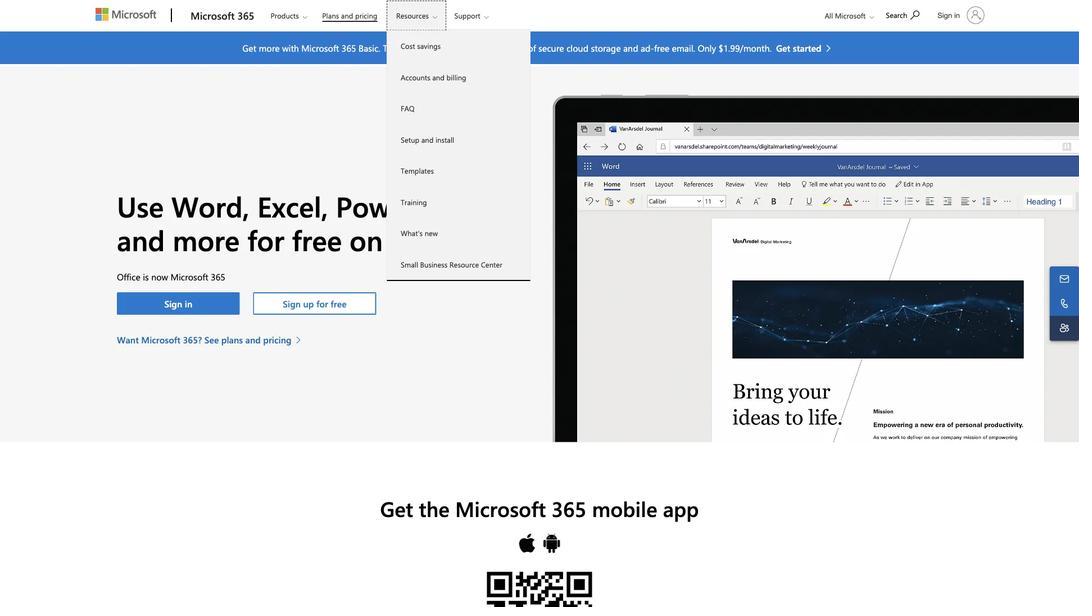 Task type: describe. For each thing, give the bounding box(es) containing it.
support
[[455, 11, 481, 21]]

word,
[[172, 187, 250, 225]]

apps
[[419, 42, 438, 54]]

setup and install
[[401, 135, 455, 145]]

365?
[[183, 334, 202, 346]]

cost savings
[[401, 41, 441, 51]]

setup
[[401, 135, 420, 145]]

accounts
[[401, 72, 431, 82]]

get started link
[[777, 41, 837, 55]]

0 vertical spatial sign in
[[938, 11, 961, 19]]

qr code to download the microsoft 365 mobile app image
[[484, 569, 596, 607]]

up
[[303, 298, 314, 310]]

started
[[794, 42, 822, 54]]

android and apple logos image
[[518, 533, 562, 555]]

Search search field
[[881, 2, 932, 27]]

and right setup
[[422, 135, 434, 145]]

small business resource center link
[[388, 249, 530, 280]]

microsoft 365 link
[[185, 1, 260, 31]]

0 vertical spatial pricing
[[355, 11, 378, 21]]

and inside "use word, excel, powerpoint and more for free on the web"
[[117, 221, 165, 258]]

what's new
[[401, 228, 438, 238]]

app
[[664, 495, 700, 522]]

love,
[[458, 42, 476, 54]]

support button
[[445, 1, 498, 31]]

center
[[481, 260, 503, 269]]

see
[[205, 334, 219, 346]]

small
[[401, 260, 419, 269]]

what's new link
[[388, 218, 530, 249]]

of
[[528, 42, 536, 54]]

on
[[350, 221, 383, 258]]

templates
[[401, 166, 434, 176]]

want microsoft 365? see plans and pricing
[[117, 334, 292, 346]]

products
[[271, 11, 299, 21]]

0 horizontal spatial sign in link
[[117, 293, 240, 315]]

now
[[151, 271, 168, 283]]

free inside "use word, excel, powerpoint and more for free on the web"
[[292, 221, 342, 258]]

0 horizontal spatial pricing
[[263, 334, 292, 346]]

cloud
[[567, 42, 589, 54]]

sign for sign up for free link
[[283, 298, 301, 310]]

want
[[117, 334, 139, 346]]

0 vertical spatial free
[[655, 42, 670, 54]]

microsoft 365
[[191, 9, 254, 22]]

more inside "use word, excel, powerpoint and more for free on the web"
[[173, 221, 240, 258]]

microsoft inside dropdown button
[[836, 11, 866, 21]]

and right plans on the bottom left of page
[[246, 334, 261, 346]]

faq link
[[388, 93, 530, 124]]

office
[[117, 271, 140, 283]]

1 horizontal spatial in
[[955, 11, 961, 19]]

gb
[[515, 42, 526, 54]]

mobile
[[593, 495, 658, 522]]

and right 'plans'
[[341, 11, 353, 21]]

sign up for free
[[283, 298, 347, 310]]

products button
[[261, 1, 317, 31]]

sign for leftmost sign in link
[[165, 298, 182, 310]]

microsoft image
[[96, 8, 156, 21]]

use
[[117, 187, 164, 225]]



Task type: vqa. For each thing, say whether or not it's contained in the screenshot.
free inside the the Use Word, Excel, PowerPoint and more for free on the web
yes



Task type: locate. For each thing, give the bounding box(es) containing it.
plans and pricing
[[322, 11, 378, 21]]

the
[[391, 221, 432, 258], [419, 495, 450, 522]]

in
[[955, 11, 961, 19], [185, 298, 193, 310]]

cost savings link
[[388, 30, 530, 62]]

2 horizontal spatial get
[[777, 42, 791, 54]]

free
[[655, 42, 670, 54], [292, 221, 342, 258], [331, 298, 347, 310]]

email.
[[672, 42, 696, 54]]

0 horizontal spatial in
[[185, 298, 193, 310]]

and
[[341, 11, 353, 21], [624, 42, 639, 54], [433, 72, 445, 82], [422, 135, 434, 145], [117, 221, 165, 258], [246, 334, 261, 346]]

1 vertical spatial for
[[317, 298, 328, 310]]

0 horizontal spatial more
[[173, 221, 240, 258]]

1 vertical spatial more
[[173, 221, 240, 258]]

powerpoint
[[336, 187, 483, 225]]

ad-
[[641, 42, 655, 54]]

0 vertical spatial for
[[248, 221, 284, 258]]

is
[[143, 271, 149, 283]]

sign right search search field
[[938, 11, 953, 19]]

1 horizontal spatial sign in link
[[932, 2, 990, 29]]

1 horizontal spatial more
[[259, 42, 280, 54]]

training
[[401, 197, 427, 207]]

all microsoft button
[[816, 1, 880, 31]]

plans and pricing link
[[317, 1, 383, 28]]

want microsoft 365? see plans and pricing link
[[117, 333, 307, 347]]

accounts and billing
[[401, 72, 467, 82]]

search
[[887, 10, 908, 20]]

pricing right plans on the bottom left of page
[[263, 334, 292, 346]]

resources button
[[387, 1, 447, 31]]

a computer screen showing a resume being created in word on the web. image
[[540, 93, 1080, 442]]

secure
[[539, 42, 564, 54]]

pricing
[[355, 11, 378, 21], [263, 334, 292, 346]]

1 vertical spatial web
[[440, 221, 493, 258]]

web
[[400, 42, 417, 54], [440, 221, 493, 258]]

1 vertical spatial in
[[185, 298, 193, 310]]

the
[[383, 42, 398, 54]]

0 vertical spatial in
[[955, 11, 961, 19]]

1 horizontal spatial sign
[[283, 298, 301, 310]]

sign in down office is now microsoft 365
[[165, 298, 193, 310]]

1 horizontal spatial sign in
[[938, 11, 961, 19]]

0 horizontal spatial sign in
[[165, 298, 193, 310]]

sign up for free link
[[253, 293, 376, 315]]

and up is
[[117, 221, 165, 258]]

billing
[[447, 72, 467, 82]]

365
[[238, 9, 254, 22], [342, 42, 356, 54], [211, 271, 226, 283], [552, 495, 587, 522]]

setup and install link
[[388, 124, 530, 155]]

cost
[[401, 41, 415, 51]]

2 horizontal spatial sign
[[938, 11, 953, 19]]

storage
[[591, 42, 621, 54]]

in down office is now microsoft 365
[[185, 298, 193, 310]]

with
[[282, 42, 299, 54]]

plans
[[322, 11, 339, 21]]

and left billing
[[433, 72, 445, 82]]

more
[[259, 42, 280, 54], [173, 221, 240, 258]]

100
[[498, 42, 512, 54]]

sign in right search search field
[[938, 11, 961, 19]]

all
[[825, 11, 834, 21]]

1 horizontal spatial for
[[317, 298, 328, 310]]

plans
[[221, 334, 243, 346]]

web inside "use word, excel, powerpoint and more for free on the web"
[[440, 221, 493, 258]]

0 vertical spatial more
[[259, 42, 280, 54]]

sign in
[[938, 11, 961, 19], [165, 298, 193, 310]]

sign down office is now microsoft 365
[[165, 298, 182, 310]]

more up office is now microsoft 365
[[173, 221, 240, 258]]

search button
[[882, 2, 925, 27]]

web right the on the top left of the page
[[400, 42, 417, 54]]

0 horizontal spatial get
[[243, 42, 257, 54]]

in right search search field
[[955, 11, 961, 19]]

office is now microsoft 365
[[117, 271, 226, 283]]

excel,
[[257, 187, 328, 225]]

faq
[[401, 103, 415, 113]]

pricing up basic.
[[355, 11, 378, 21]]

plus
[[479, 42, 495, 54]]

0 vertical spatial the
[[391, 221, 432, 258]]

0 horizontal spatial sign
[[165, 298, 182, 310]]

1 horizontal spatial get
[[380, 495, 414, 522]]

free right up
[[331, 298, 347, 310]]

basic.
[[359, 42, 381, 54]]

sign left up
[[283, 298, 301, 310]]

sign
[[938, 11, 953, 19], [165, 298, 182, 310], [283, 298, 301, 310]]

0 vertical spatial sign in link
[[932, 2, 990, 29]]

small business resource center
[[401, 260, 503, 269]]

accounts and billing link
[[388, 62, 530, 93]]

1 vertical spatial sign in link
[[117, 293, 240, 315]]

get
[[243, 42, 257, 54], [777, 42, 791, 54], [380, 495, 414, 522]]

the inside "use word, excel, powerpoint and more for free on the web"
[[391, 221, 432, 258]]

1 horizontal spatial pricing
[[355, 11, 378, 21]]

business
[[421, 260, 448, 269]]

$1.99/month.
[[719, 42, 772, 54]]

0 horizontal spatial web
[[400, 42, 417, 54]]

get for get the microsoft 365 mobile app
[[380, 495, 414, 522]]

get more with microsoft 365 basic. the web apps you love, plus 100 gb of secure cloud storage and ad-free email. only $1.99/month. get started
[[243, 42, 822, 54]]

resources
[[397, 11, 429, 21]]

and left ad-
[[624, 42, 639, 54]]

for
[[248, 221, 284, 258], [317, 298, 328, 310]]

templates link
[[388, 155, 530, 186]]

use word, excel, powerpoint and more for free on the web
[[117, 187, 493, 258]]

for inside "use word, excel, powerpoint and more for free on the web"
[[248, 221, 284, 258]]

resource
[[450, 260, 479, 269]]

training link
[[388, 186, 530, 218]]

web up resource
[[440, 221, 493, 258]]

install
[[436, 135, 455, 145]]

you
[[441, 42, 455, 54]]

0 horizontal spatial for
[[248, 221, 284, 258]]

0 vertical spatial web
[[400, 42, 417, 54]]

1 vertical spatial pricing
[[263, 334, 292, 346]]

2 vertical spatial free
[[331, 298, 347, 310]]

microsoft
[[191, 9, 235, 22], [836, 11, 866, 21], [302, 42, 339, 54], [171, 271, 209, 283], [141, 334, 181, 346], [456, 495, 546, 522]]

free left email.
[[655, 42, 670, 54]]

1 vertical spatial the
[[419, 495, 450, 522]]

only
[[698, 42, 717, 54]]

get the microsoft 365 mobile app
[[380, 495, 700, 522]]

more left with
[[259, 42, 280, 54]]

savings
[[417, 41, 441, 51]]

new
[[425, 228, 438, 238]]

free left on
[[292, 221, 342, 258]]

1 horizontal spatial web
[[440, 221, 493, 258]]

get for get more with microsoft 365 basic. the web apps you love, plus 100 gb of secure cloud storage and ad-free email. only $1.99/month. get started
[[243, 42, 257, 54]]

what's
[[401, 228, 423, 238]]

all microsoft
[[825, 11, 866, 21]]

1 vertical spatial free
[[292, 221, 342, 258]]

1 vertical spatial sign in
[[165, 298, 193, 310]]

sign in link
[[932, 2, 990, 29], [117, 293, 240, 315]]



